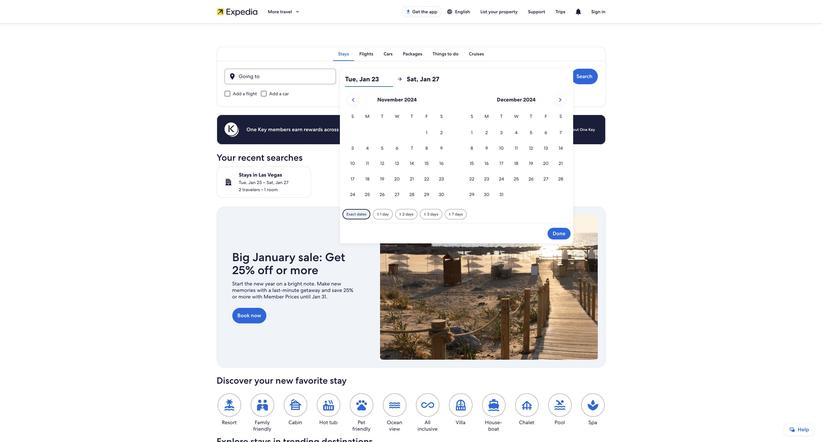 Task type: locate. For each thing, give the bounding box(es) containing it.
1 inside november 2024 element
[[426, 130, 427, 135]]

1 horizontal spatial 2024
[[523, 96, 536, 103]]

6
[[545, 130, 547, 135], [396, 145, 398, 151]]

12 for right 12 button
[[529, 145, 533, 151]]

26 button
[[524, 172, 539, 186], [375, 187, 390, 202]]

14 inside november 2024 element
[[410, 161, 414, 166]]

6 button left learn at the right top of the page
[[539, 125, 553, 140]]

stays up the travelers
[[239, 171, 252, 178]]

1 16 button from the left
[[434, 156, 449, 171]]

exact dates
[[347, 212, 366, 217]]

20 for "20" button to the top
[[543, 161, 549, 166]]

get right sale:
[[325, 250, 345, 265]]

1 horizontal spatial 10
[[499, 145, 504, 151]]

1 f from the left
[[426, 113, 428, 119]]

1 23 button from the left
[[434, 172, 449, 186]]

1 22 from the left
[[424, 176, 429, 182]]

add for add a flight
[[233, 91, 242, 97]]

1 days from the left
[[406, 212, 414, 217]]

21 button inside november 2024 element
[[404, 172, 419, 186]]

2 friendly from the left
[[352, 425, 371, 432]]

m inside december 2024 element
[[485, 113, 489, 119]]

2 1 button from the left
[[464, 125, 479, 140]]

27 inside december 2024 element
[[544, 176, 548, 182]]

13 for the top 13 button
[[544, 145, 548, 151]]

m inside november 2024 element
[[365, 113, 370, 119]]

0 vertical spatial get
[[412, 9, 420, 15]]

± right ± 3 days
[[449, 212, 451, 217]]

days right ± 3 days
[[455, 212, 463, 217]]

a
[[243, 91, 245, 97], [279, 91, 282, 97], [284, 280, 286, 287], [268, 287, 271, 294]]

w for november
[[395, 113, 399, 119]]

in
[[602, 9, 606, 15], [253, 171, 257, 178]]

13
[[544, 145, 548, 151], [395, 161, 399, 166]]

5 inside november 2024 element
[[381, 145, 384, 151]]

± for ± 3 days
[[424, 212, 426, 217]]

2 9 from the left
[[485, 145, 488, 151]]

8 inside november 2024 element
[[425, 145, 428, 151]]

trips link
[[550, 6, 571, 17]]

25 inside november 2024 element
[[365, 192, 370, 197]]

t down december
[[500, 113, 503, 119]]

17 inside december 2024 element
[[500, 161, 503, 166]]

25 button up 31 button
[[509, 172, 524, 186]]

7 right ± 3 days
[[452, 212, 454, 217]]

2 m from the left
[[485, 113, 489, 119]]

a left last-
[[268, 287, 271, 294]]

1 vertical spatial get
[[325, 250, 345, 265]]

7 button left about
[[553, 125, 568, 140]]

t up vrbo
[[411, 113, 413, 119]]

2 30 from the left
[[484, 192, 489, 197]]

25 inside december 2024 element
[[514, 176, 519, 182]]

22
[[424, 176, 429, 182], [469, 176, 474, 182]]

29 inside december 2024 element
[[469, 192, 474, 197]]

m
[[365, 113, 370, 119], [485, 113, 489, 119]]

jan 23 - jan 27 button
[[340, 69, 452, 84]]

f inside december 2024 element
[[545, 113, 547, 119]]

± right day
[[399, 212, 402, 217]]

0 vertical spatial 12
[[529, 145, 533, 151]]

1 vertical spatial the
[[245, 280, 252, 287]]

0 horizontal spatial tue,
[[239, 180, 247, 185]]

16 inside november 2024 element
[[439, 161, 444, 166]]

w down december 2024
[[514, 113, 519, 119]]

things to do link
[[427, 47, 464, 61]]

1 vertical spatial 18
[[365, 176, 369, 182]]

a left car
[[279, 91, 282, 97]]

2 22 button from the left
[[464, 172, 479, 186]]

application
[[345, 92, 568, 203]]

1 horizontal spatial days
[[430, 212, 438, 217]]

1 horizontal spatial 15 button
[[464, 156, 479, 171]]

7 button down vrbo
[[404, 141, 419, 155]]

1 vertical spatial 13 button
[[390, 156, 404, 171]]

23 inside tue, jan 23 button
[[372, 75, 379, 83]]

one left members
[[246, 126, 257, 133]]

or up on
[[276, 262, 287, 278]]

0 horizontal spatial add
[[233, 91, 242, 97]]

4 ± from the left
[[449, 212, 451, 217]]

1 1 button from the left
[[419, 125, 434, 140]]

cars
[[384, 51, 393, 57]]

22 button inside november 2024 element
[[419, 172, 434, 186]]

1 vertical spatial 19
[[380, 176, 384, 182]]

1 vertical spatial 3
[[351, 145, 354, 151]]

12 inside november 2024 element
[[380, 161, 384, 166]]

1 horizontal spatial stays
[[338, 51, 349, 57]]

list your property
[[480, 9, 518, 15]]

22 inside november 2024 element
[[424, 176, 429, 182]]

25% right save
[[343, 287, 353, 294]]

1 horizontal spatial 9
[[485, 145, 488, 151]]

31.
[[322, 293, 328, 300]]

5 down hotels.com,
[[381, 145, 384, 151]]

car
[[283, 91, 289, 97]]

1 button for december 2024
[[464, 125, 479, 140]]

get the app link
[[402, 6, 442, 17]]

new right make
[[331, 280, 341, 287]]

24 up 31
[[499, 176, 504, 182]]

0 horizontal spatial 5
[[381, 145, 384, 151]]

23 inside december 2024 element
[[484, 176, 489, 182]]

5 for top "5" button
[[530, 130, 532, 135]]

7 left about
[[560, 130, 562, 135]]

0 vertical spatial 25
[[514, 176, 519, 182]]

24 button inside november 2024 element
[[345, 187, 360, 202]]

discover
[[217, 375, 252, 386]]

days left ± 3 days
[[406, 212, 414, 217]]

1 horizontal spatial 12
[[529, 145, 533, 151]]

t down december 2024
[[530, 113, 532, 119]]

w down november 2024
[[395, 113, 399, 119]]

16 button
[[434, 156, 449, 171], [479, 156, 494, 171]]

23 inside stays in las vegas tue, jan 23 – sat, jan 27 2 travelers • 1 room
[[257, 180, 262, 185]]

with
[[257, 287, 267, 294], [252, 293, 262, 300]]

± left day
[[377, 212, 379, 217]]

4 inside december 2024 element
[[515, 130, 518, 135]]

21 button inside december 2024 element
[[553, 156, 568, 171]]

1 9 from the left
[[440, 145, 443, 151]]

0 horizontal spatial 19 button
[[375, 172, 390, 186]]

2 add from the left
[[269, 91, 278, 97]]

1 m from the left
[[365, 113, 370, 119]]

2 ± from the left
[[399, 212, 402, 217]]

1 horizontal spatial tue,
[[345, 75, 358, 83]]

1 22 button from the left
[[419, 172, 434, 186]]

21
[[559, 161, 563, 166], [410, 176, 414, 182]]

1 horizontal spatial 16 button
[[479, 156, 494, 171]]

2 2 button from the left
[[479, 125, 494, 140]]

members
[[268, 126, 291, 133]]

0 horizontal spatial friendly
[[253, 425, 271, 432]]

29 inside november 2024 element
[[424, 192, 429, 197]]

1 horizontal spatial 3
[[427, 212, 429, 217]]

with left last-
[[257, 287, 267, 294]]

1 horizontal spatial m
[[485, 113, 489, 119]]

0 vertical spatial 3
[[500, 130, 503, 135]]

2024 right december
[[523, 96, 536, 103]]

2 f from the left
[[545, 113, 547, 119]]

a right on
[[284, 280, 286, 287]]

11 inside november 2024 element
[[366, 161, 369, 166]]

off
[[258, 262, 273, 278]]

5 button left learn at the right top of the page
[[524, 125, 539, 140]]

7 for 7 button to the top
[[560, 130, 562, 135]]

tue, up the travelers
[[239, 180, 247, 185]]

17 inside november 2024 element
[[351, 176, 355, 182]]

2 2024 from the left
[[523, 96, 536, 103]]

0 vertical spatial 20
[[543, 161, 549, 166]]

2024
[[404, 96, 417, 103], [523, 96, 536, 103]]

1 horizontal spatial 19
[[529, 161, 533, 166]]

house­boat
[[485, 419, 502, 432]]

packages link
[[398, 47, 427, 61]]

8 button
[[419, 141, 434, 155], [464, 141, 479, 155]]

stays
[[338, 51, 349, 57], [239, 171, 252, 178]]

get right download the app button image
[[412, 9, 420, 15]]

in inside stays in las vegas tue, jan 23 – sat, jan 27 2 travelers • 1 room
[[253, 171, 257, 178]]

±
[[377, 212, 379, 217], [399, 212, 402, 217], [424, 212, 426, 217], [449, 212, 451, 217]]

29 button up ± 3 days
[[419, 187, 434, 202]]

f inside november 2024 element
[[426, 113, 428, 119]]

20 for the bottommost "20" button
[[394, 176, 400, 182]]

your right the list
[[488, 9, 498, 15]]

1 w from the left
[[395, 113, 399, 119]]

stays for stays
[[338, 51, 349, 57]]

23
[[372, 75, 379, 83], [364, 76, 370, 82], [439, 176, 444, 182], [484, 176, 489, 182], [257, 180, 262, 185]]

make
[[317, 280, 330, 287]]

1 vertical spatial 24
[[350, 192, 355, 197]]

family friendly
[[253, 419, 271, 432]]

1 2024 from the left
[[404, 96, 417, 103]]

0 vertical spatial 12 button
[[524, 141, 539, 155]]

0 vertical spatial or
[[276, 262, 287, 278]]

2 15 from the left
[[470, 161, 474, 166]]

25 for top 25 button
[[514, 176, 519, 182]]

1 vertical spatial stays
[[239, 171, 252, 178]]

december
[[497, 96, 522, 103]]

in left the las
[[253, 171, 257, 178]]

5 button down hotels.com,
[[375, 141, 390, 155]]

24 button up 31 button
[[494, 172, 509, 186]]

27 inside november 2024 element
[[395, 192, 399, 197]]

2 22 from the left
[[469, 176, 474, 182]]

15
[[425, 161, 429, 166], [470, 161, 474, 166]]

0 vertical spatial 18
[[514, 161, 518, 166]]

23 inside jan 23 - jan 27 button
[[364, 76, 370, 82]]

1 vertical spatial 19 button
[[375, 172, 390, 186]]

5 left learn at the right top of the page
[[530, 130, 532, 135]]

and left vrbo
[[391, 126, 400, 133]]

and left save
[[322, 287, 331, 294]]

± for ± 2 days
[[399, 212, 402, 217]]

add left car
[[269, 91, 278, 97]]

0 horizontal spatial 22 button
[[419, 172, 434, 186]]

days for ± 3 days
[[430, 212, 438, 217]]

small image
[[447, 9, 455, 15]]

more
[[290, 262, 318, 278], [238, 293, 251, 300]]

one right about
[[580, 127, 588, 132]]

key left members
[[258, 126, 267, 133]]

2024 for november 2024
[[404, 96, 417, 103]]

sign in
[[591, 9, 606, 15]]

or down start
[[232, 293, 237, 300]]

next month image
[[556, 96, 564, 104]]

1 vertical spatial 14 button
[[404, 156, 419, 171]]

add for add a car
[[269, 91, 278, 97]]

30 button left 31
[[479, 187, 494, 202]]

3
[[500, 130, 503, 135], [351, 145, 354, 151], [427, 212, 429, 217]]

1 horizontal spatial 13
[[544, 145, 548, 151]]

1 horizontal spatial 24 button
[[494, 172, 509, 186]]

1 horizontal spatial 18
[[514, 161, 518, 166]]

new
[[254, 280, 264, 287], [331, 280, 341, 287], [276, 375, 293, 386]]

3 s from the left
[[471, 113, 473, 119]]

0 horizontal spatial your
[[254, 375, 273, 386]]

add a car
[[269, 91, 289, 97]]

new left favorite
[[276, 375, 293, 386]]

pet
[[358, 419, 365, 426]]

2 days from the left
[[430, 212, 438, 217]]

4 inside november 2024 element
[[366, 145, 369, 151]]

december 2024 element
[[464, 113, 568, 203]]

21 inside december 2024 element
[[559, 161, 563, 166]]

14 inside december 2024 element
[[559, 145, 563, 151]]

1 horizontal spatial and
[[391, 126, 400, 133]]

0 horizontal spatial 6
[[396, 145, 398, 151]]

tue, inside button
[[345, 75, 358, 83]]

0 horizontal spatial 21
[[410, 176, 414, 182]]

1 horizontal spatial sat,
[[407, 75, 418, 83]]

7 for bottommost 7 button
[[411, 145, 413, 151]]

25 for leftmost 25 button
[[365, 192, 370, 197]]

sat, right directional image
[[407, 75, 418, 83]]

your right discover
[[254, 375, 273, 386]]

2 29 from the left
[[469, 192, 474, 197]]

24 button up the exact
[[345, 187, 360, 202]]

1 horizontal spatial 22 button
[[464, 172, 479, 186]]

1 horizontal spatial 20
[[543, 161, 549, 166]]

0 horizontal spatial 23 button
[[434, 172, 449, 186]]

9 for second 9 button from right
[[440, 145, 443, 151]]

1 horizontal spatial 11 button
[[509, 141, 524, 155]]

november 2024
[[377, 96, 417, 103]]

across
[[324, 126, 339, 133]]

1 add from the left
[[233, 91, 242, 97]]

30 button up ± 3 days
[[434, 187, 449, 202]]

add left flight
[[233, 91, 242, 97]]

things to do
[[433, 51, 459, 57]]

28 inside december 2024 element
[[558, 176, 563, 182]]

key right about
[[588, 127, 595, 132]]

19
[[529, 161, 533, 166], [380, 176, 384, 182]]

2 15 button from the left
[[464, 156, 479, 171]]

book now
[[237, 312, 261, 319]]

11
[[515, 145, 518, 151], [366, 161, 369, 166]]

-
[[371, 76, 373, 82]]

± right ± 2 days
[[424, 212, 426, 217]]

26 button inside november 2024 element
[[375, 187, 390, 202]]

in for sign
[[602, 9, 606, 15]]

0 horizontal spatial m
[[365, 113, 370, 119]]

1 horizontal spatial 22
[[469, 176, 474, 182]]

about
[[568, 127, 579, 132]]

the right start
[[245, 280, 252, 287]]

and
[[391, 126, 400, 133], [322, 287, 331, 294]]

0 vertical spatial 25%
[[232, 262, 255, 278]]

1 vertical spatial and
[[322, 287, 331, 294]]

7 inside november 2024 element
[[411, 145, 413, 151]]

24 up the exact
[[350, 192, 355, 197]]

± 1 day
[[377, 212, 389, 217]]

1 16 from the left
[[439, 161, 444, 166]]

18 inside december 2024 element
[[514, 161, 518, 166]]

3 days from the left
[[455, 212, 463, 217]]

app
[[429, 9, 437, 15]]

december 2024
[[497, 96, 536, 103]]

1 8 from the left
[[425, 145, 428, 151]]

directional image
[[397, 76, 403, 82]]

30 inside december 2024 element
[[484, 192, 489, 197]]

9 for 1st 9 button from the right
[[485, 145, 488, 151]]

w inside november 2024 element
[[395, 113, 399, 119]]

0 horizontal spatial 27 button
[[390, 187, 404, 202]]

1 2 button from the left
[[434, 125, 449, 140]]

1 vertical spatial 24 button
[[345, 187, 360, 202]]

friendly inside 'button'
[[352, 425, 371, 432]]

29 up ± 3 days
[[424, 192, 429, 197]]

23 inside november 2024 element
[[439, 176, 444, 182]]

1 vertical spatial 4 button
[[360, 141, 375, 155]]

0 horizontal spatial 8 button
[[419, 141, 434, 155]]

0 horizontal spatial 2 button
[[434, 125, 449, 140]]

13 inside november 2024 element
[[395, 161, 399, 166]]

24
[[499, 176, 504, 182], [350, 192, 355, 197]]

f for november 2024
[[426, 113, 428, 119]]

in for stays
[[253, 171, 257, 178]]

9 inside december 2024 element
[[485, 145, 488, 151]]

book now link
[[232, 308, 266, 323]]

stays inside stays in las vegas tue, jan 23 – sat, jan 27 2 travelers • 1 room
[[239, 171, 252, 178]]

1 vertical spatial 5
[[381, 145, 384, 151]]

9
[[440, 145, 443, 151], [485, 145, 488, 151]]

resort
[[222, 419, 237, 426]]

30 for first 30 button from the right
[[484, 192, 489, 197]]

0 vertical spatial your
[[488, 9, 498, 15]]

your inside big january sale: get 25% off or more main content
[[254, 375, 273, 386]]

9 inside november 2024 element
[[440, 145, 443, 151]]

previous month image
[[349, 96, 357, 104]]

2 horizontal spatial days
[[455, 212, 463, 217]]

the left app
[[421, 9, 428, 15]]

30 inside november 2024 element
[[439, 192, 444, 197]]

0 horizontal spatial 17
[[351, 176, 355, 182]]

0 horizontal spatial 29 button
[[419, 187, 434, 202]]

25% up start
[[232, 262, 255, 278]]

1 vertical spatial 13
[[395, 161, 399, 166]]

application containing november 2024
[[345, 92, 568, 203]]

1 inside december 2024 element
[[471, 130, 473, 135]]

1 vertical spatial 6
[[396, 145, 398, 151]]

friendly inside button
[[253, 425, 271, 432]]

2 8 from the left
[[471, 145, 473, 151]]

jan 23 - jan 27
[[354, 76, 389, 82]]

1 inside stays in las vegas tue, jan 23 – sat, jan 27 2 travelers • 1 room
[[264, 187, 266, 192]]

ocean view
[[387, 419, 402, 432]]

1 horizontal spatial new
[[276, 375, 293, 386]]

1 horizontal spatial 5
[[530, 130, 532, 135]]

18
[[514, 161, 518, 166], [365, 176, 369, 182]]

in inside dropdown button
[[602, 9, 606, 15]]

in right the sign
[[602, 9, 606, 15]]

days left ± 7 days
[[430, 212, 438, 217]]

2 16 from the left
[[485, 161, 489, 166]]

tue,
[[345, 75, 358, 83], [239, 180, 247, 185]]

f
[[426, 113, 428, 119], [545, 113, 547, 119]]

discover your new favorite stay
[[217, 375, 347, 386]]

tab list
[[217, 47, 606, 61]]

list your property link
[[475, 6, 523, 17]]

10 button
[[494, 141, 509, 155], [345, 156, 360, 171]]

expedia logo image
[[217, 7, 257, 16]]

bright
[[288, 280, 302, 287]]

1 vertical spatial 20
[[394, 176, 400, 182]]

15 inside november 2024 element
[[425, 161, 429, 166]]

1 friendly from the left
[[253, 425, 271, 432]]

0 horizontal spatial 18
[[365, 176, 369, 182]]

6 inside november 2024 element
[[396, 145, 398, 151]]

1 15 from the left
[[425, 161, 429, 166]]

18 inside november 2024 element
[[365, 176, 369, 182]]

2 29 button from the left
[[464, 187, 479, 202]]

1 vertical spatial your
[[254, 375, 273, 386]]

1 vertical spatial 20 button
[[390, 172, 404, 186]]

1 30 from the left
[[439, 192, 444, 197]]

new left year at the left bottom of the page
[[254, 280, 264, 287]]

1 horizontal spatial 16
[[485, 161, 489, 166]]

get
[[412, 9, 420, 15], [325, 250, 345, 265]]

0 horizontal spatial 26 button
[[375, 187, 390, 202]]

15 button
[[419, 156, 434, 171], [464, 156, 479, 171]]

chalet button
[[514, 393, 539, 426]]

1 vertical spatial more
[[238, 293, 251, 300]]

5 inside december 2024 element
[[530, 130, 532, 135]]

tab list containing stays
[[217, 47, 606, 61]]

3 ± from the left
[[424, 212, 426, 217]]

16 inside december 2024 element
[[485, 161, 489, 166]]

to
[[448, 51, 452, 57]]

7 down vrbo
[[411, 145, 413, 151]]

stay
[[330, 375, 347, 386]]

1 horizontal spatial 28 button
[[553, 172, 568, 186]]

10 inside november 2024 element
[[350, 161, 355, 166]]

t up hotels.com,
[[381, 113, 383, 119]]

resort button
[[217, 393, 242, 426]]

29 left 31
[[469, 192, 474, 197]]

w inside december 2024 element
[[514, 113, 519, 119]]

0 horizontal spatial 6 button
[[390, 141, 404, 155]]

cabin
[[289, 419, 302, 426]]

1 vertical spatial 28 button
[[404, 187, 419, 202]]

sat, right –
[[266, 180, 274, 185]]

getaway
[[301, 287, 320, 294]]

application inside big january sale: get 25% off or more main content
[[345, 92, 568, 203]]

22 inside december 2024 element
[[469, 176, 474, 182]]

1 ± from the left
[[377, 212, 379, 217]]

your for list
[[488, 9, 498, 15]]

19 inside december 2024 element
[[529, 161, 533, 166]]

add
[[233, 91, 242, 97], [269, 91, 278, 97]]

1 horizontal spatial 26
[[529, 176, 534, 182]]

2 button for december 2024
[[479, 125, 494, 140]]

29 button left 31
[[464, 187, 479, 202]]

1 horizontal spatial 29 button
[[464, 187, 479, 202]]

1 29 from the left
[[424, 192, 429, 197]]

2 horizontal spatial 7
[[560, 130, 562, 135]]

0 vertical spatial 26 button
[[524, 172, 539, 186]]

more down start
[[238, 293, 251, 300]]

13 inside december 2024 element
[[544, 145, 548, 151]]

1 horizontal spatial w
[[514, 113, 519, 119]]

1 vertical spatial 14
[[410, 161, 414, 166]]

25 button up 'dates'
[[360, 187, 375, 202]]

1 horizontal spatial 12 button
[[524, 141, 539, 155]]

stays for stays in las vegas tue, jan 23 – sat, jan 27 2 travelers • 1 room
[[239, 171, 252, 178]]

more up note.
[[290, 262, 318, 278]]

1 horizontal spatial one
[[580, 127, 588, 132]]

ocean view button
[[382, 393, 407, 432]]

16
[[439, 161, 444, 166], [485, 161, 489, 166]]

12 inside december 2024 element
[[529, 145, 533, 151]]

sat,
[[407, 75, 418, 83], [266, 180, 274, 185]]

0 vertical spatial 5
[[530, 130, 532, 135]]

5 for "5" button to the bottom
[[381, 145, 384, 151]]

2 button
[[434, 125, 449, 140], [479, 125, 494, 140]]

6 button down vrbo
[[390, 141, 404, 155]]

recent
[[238, 152, 265, 163]]

searches
[[267, 152, 303, 163]]

stays left flights link
[[338, 51, 349, 57]]

start
[[232, 280, 243, 287]]

2024 right november
[[404, 96, 417, 103]]

7 inside december 2024 element
[[560, 130, 562, 135]]

tue, left -
[[345, 75, 358, 83]]

2 w from the left
[[514, 113, 519, 119]]

house­boat button
[[481, 393, 506, 432]]

0 horizontal spatial 7 button
[[404, 141, 419, 155]]



Task type: describe. For each thing, give the bounding box(es) containing it.
2024 for december 2024
[[523, 96, 536, 103]]

trailing image
[[295, 9, 300, 15]]

2 s from the left
[[440, 113, 443, 119]]

1 horizontal spatial or
[[276, 262, 287, 278]]

0 vertical spatial 28 button
[[553, 172, 568, 186]]

learn
[[558, 127, 567, 132]]

1 s from the left
[[351, 113, 354, 119]]

family
[[255, 419, 270, 426]]

24 button inside december 2024 element
[[494, 172, 509, 186]]

now
[[251, 312, 261, 319]]

0 vertical spatial 24
[[499, 176, 504, 182]]

0 vertical spatial 20 button
[[539, 156, 553, 171]]

january
[[253, 250, 296, 265]]

3 inside december 2024 element
[[500, 130, 503, 135]]

1 vertical spatial 18 button
[[360, 172, 375, 186]]

14 for the leftmost the 14 button
[[410, 161, 414, 166]]

more travel
[[268, 9, 292, 15]]

1 t from the left
[[381, 113, 383, 119]]

1 vertical spatial 10 button
[[345, 156, 360, 171]]

0 horizontal spatial 13 button
[[390, 156, 404, 171]]

1 button for november 2024
[[419, 125, 434, 140]]

save
[[332, 287, 342, 294]]

19 inside november 2024 element
[[380, 176, 384, 182]]

all inclusive
[[418, 419, 438, 432]]

2 9 button from the left
[[479, 141, 494, 155]]

2 30 button from the left
[[479, 187, 494, 202]]

a left flight
[[243, 91, 245, 97]]

trips
[[556, 9, 565, 15]]

hotels.com,
[[362, 126, 390, 133]]

cars link
[[378, 47, 398, 61]]

–
[[263, 180, 265, 185]]

tue, jan 23 button
[[345, 71, 393, 87]]

communication center icon image
[[574, 8, 582, 16]]

tue, inside stays in las vegas tue, jan 23 – sat, jan 27 2 travelers • 1 room
[[239, 180, 247, 185]]

31 button
[[494, 187, 509, 202]]

all inclusive button
[[415, 393, 440, 432]]

6 inside december 2024 element
[[545, 130, 547, 135]]

1 horizontal spatial more
[[290, 262, 318, 278]]

0 vertical spatial 18 button
[[509, 156, 524, 171]]

travel
[[280, 9, 292, 15]]

m for december 2024
[[485, 113, 489, 119]]

the inside the big january sale: get 25% off or more start the new year on a bright note. make new memories with a last-minute getaway and save 25% or more with member prices until jan 31.
[[245, 280, 252, 287]]

1 horizontal spatial key
[[588, 127, 595, 132]]

pool
[[555, 419, 565, 426]]

1 vertical spatial 7 button
[[404, 141, 419, 155]]

day
[[382, 212, 389, 217]]

tub
[[329, 419, 337, 426]]

flights link
[[354, 47, 378, 61]]

0 horizontal spatial 14 button
[[404, 156, 419, 171]]

1 vertical spatial 5 button
[[375, 141, 390, 155]]

search button
[[571, 69, 598, 84]]

1 horizontal spatial 4 button
[[509, 125, 524, 140]]

11 inside december 2024 element
[[515, 145, 518, 151]]

inclusive
[[418, 425, 438, 432]]

vrbo
[[402, 126, 413, 133]]

dates
[[357, 212, 366, 217]]

1 29 button from the left
[[419, 187, 434, 202]]

expedia,
[[340, 126, 361, 133]]

2 vertical spatial 3
[[427, 212, 429, 217]]

0 horizontal spatial one
[[246, 126, 257, 133]]

support
[[528, 9, 545, 15]]

all
[[425, 419, 431, 426]]

year
[[265, 280, 275, 287]]

w for december
[[514, 113, 519, 119]]

your
[[217, 152, 236, 163]]

29 for second 29 button from the left
[[469, 192, 474, 197]]

flights
[[359, 51, 373, 57]]

13 for leftmost 13 button
[[395, 161, 399, 166]]

stays in las vegas tue, jan 23 – sat, jan 27 2 travelers • 1 room
[[239, 171, 288, 192]]

27 inside stays in las vegas tue, jan 23 – sat, jan 27 2 travelers • 1 room
[[284, 180, 288, 185]]

property
[[499, 9, 518, 15]]

3 t from the left
[[500, 113, 503, 119]]

1 horizontal spatial 7
[[452, 212, 454, 217]]

cruises
[[469, 51, 484, 57]]

0 vertical spatial 13 button
[[539, 141, 553, 155]]

jan inside the big january sale: get 25% off or more start the new year on a bright note. make new memories with a last-minute getaway and save 25% or more with member prices until jan 31.
[[312, 293, 320, 300]]

30 for second 30 button from the right
[[439, 192, 444, 197]]

0 vertical spatial 14 button
[[553, 141, 568, 155]]

minute
[[283, 287, 299, 294]]

± for ± 7 days
[[449, 212, 451, 217]]

2 horizontal spatial new
[[331, 280, 341, 287]]

2 t from the left
[[411, 113, 413, 119]]

1 vertical spatial 17 button
[[345, 172, 360, 186]]

1 horizontal spatial 27 button
[[539, 172, 553, 186]]

0 horizontal spatial 28 button
[[404, 187, 419, 202]]

las
[[258, 171, 266, 178]]

1 30 button from the left
[[434, 187, 449, 202]]

cabin button
[[283, 393, 308, 426]]

pet friendly
[[352, 419, 371, 432]]

0 horizontal spatial 25 button
[[360, 187, 375, 202]]

days for ± 7 days
[[455, 212, 463, 217]]

big january sale: get 25% off or more main content
[[0, 23, 822, 442]]

villa
[[456, 419, 466, 426]]

0 vertical spatial 5 button
[[524, 125, 539, 140]]

pool button
[[547, 393, 572, 426]]

18 for the topmost 18 button
[[514, 161, 518, 166]]

14 for top the 14 button
[[559, 145, 563, 151]]

sat, inside stays in las vegas tue, jan 23 – sat, jan 27 2 travelers • 1 room
[[266, 180, 274, 185]]

0 horizontal spatial or
[[232, 293, 237, 300]]

sat, inside button
[[407, 75, 418, 83]]

15 inside december 2024 element
[[470, 161, 474, 166]]

and inside the big january sale: get 25% off or more start the new year on a bright note. make new memories with a last-minute getaway and save 25% or more with member prices until jan 31.
[[322, 287, 331, 294]]

1 vertical spatial 6 button
[[390, 141, 404, 155]]

hot tub
[[319, 419, 337, 426]]

18 for the bottommost 18 button
[[365, 176, 369, 182]]

one key members earn rewards across expedia, hotels.com, and vrbo
[[246, 126, 413, 133]]

rewards
[[304, 126, 323, 133]]

f for december 2024
[[545, 113, 547, 119]]

21 inside november 2024 element
[[410, 176, 414, 182]]

1 horizontal spatial 6 button
[[539, 125, 553, 140]]

with left member
[[252, 293, 262, 300]]

1 vertical spatial 11 button
[[360, 156, 375, 171]]

0 vertical spatial 25 button
[[509, 172, 524, 186]]

4 t from the left
[[530, 113, 532, 119]]

1 9 button from the left
[[434, 141, 449, 155]]

1 horizontal spatial 3 button
[[494, 125, 509, 140]]

2 23 button from the left
[[479, 172, 494, 186]]

get inside the big january sale: get 25% off or more start the new year on a bright note. make new memories with a last-minute getaway and save 25% or more with member prices until jan 31.
[[325, 250, 345, 265]]

10 inside december 2024 element
[[499, 145, 504, 151]]

favorite
[[296, 375, 328, 386]]

villa button
[[448, 393, 473, 426]]

1 8 button from the left
[[419, 141, 434, 155]]

1 horizontal spatial 10 button
[[494, 141, 509, 155]]

0 horizontal spatial 25%
[[232, 262, 255, 278]]

tab list inside big january sale: get 25% off or more main content
[[217, 47, 606, 61]]

book
[[237, 312, 250, 319]]

2 inside stays in las vegas tue, jan 23 – sat, jan 27 2 travelers • 1 room
[[239, 187, 241, 192]]

sat, jan 27
[[407, 75, 439, 83]]

friendly for pet
[[352, 425, 371, 432]]

0 horizontal spatial new
[[254, 280, 264, 287]]

english
[[455, 9, 470, 15]]

prices
[[285, 293, 299, 300]]

1 vertical spatial 25%
[[343, 287, 353, 294]]

1 horizontal spatial the
[[421, 9, 428, 15]]

cruises link
[[464, 47, 489, 61]]

one inside learn about one key link
[[580, 127, 588, 132]]

17 for bottom the 17 button
[[351, 176, 355, 182]]

tue, jan 23
[[345, 75, 379, 83]]

stays image
[[224, 178, 232, 186]]

± 3 days
[[424, 212, 438, 217]]

on
[[276, 280, 283, 287]]

1 15 button from the left
[[419, 156, 434, 171]]

31
[[499, 192, 504, 197]]

flight
[[246, 91, 257, 97]]

sat, jan 27 button
[[407, 71, 455, 87]]

pet friendly button
[[349, 393, 374, 432]]

memories
[[232, 287, 256, 294]]

spa button
[[580, 393, 606, 426]]

your for discover
[[254, 375, 273, 386]]

add a flight
[[233, 91, 257, 97]]

0 vertical spatial 7 button
[[553, 125, 568, 140]]

0 horizontal spatial more
[[238, 293, 251, 300]]

12 for bottom 12 button
[[380, 161, 384, 166]]

0 horizontal spatial 24
[[350, 192, 355, 197]]

0 vertical spatial 11 button
[[509, 141, 524, 155]]

0 horizontal spatial 3 button
[[345, 141, 360, 155]]

1 vertical spatial 12 button
[[375, 156, 390, 171]]

big
[[232, 250, 250, 265]]

days for ± 2 days
[[406, 212, 414, 217]]

4 s from the left
[[560, 113, 562, 119]]

1 horizontal spatial 19 button
[[524, 156, 539, 171]]

m for november 2024
[[365, 113, 370, 119]]

2 button for november 2024
[[434, 125, 449, 140]]

± for ± 1 day
[[377, 212, 379, 217]]

spa
[[588, 419, 597, 426]]

28 inside november 2024 element
[[409, 192, 414, 197]]

0 horizontal spatial key
[[258, 126, 267, 133]]

download the app button image
[[406, 9, 411, 14]]

26 inside december 2024 element
[[529, 176, 534, 182]]

learn about one key
[[558, 127, 595, 132]]

friendly for family
[[253, 425, 271, 432]]

sign in button
[[586, 6, 611, 17]]

sign
[[591, 9, 601, 15]]

1 vertical spatial 27 button
[[390, 187, 404, 202]]

hot
[[319, 419, 328, 426]]

your recent searches
[[217, 152, 303, 163]]

± 7 days
[[449, 212, 463, 217]]

stays link
[[333, 47, 354, 61]]

2 16 button from the left
[[479, 156, 494, 171]]

1 horizontal spatial get
[[412, 9, 420, 15]]

do
[[453, 51, 459, 57]]

done button
[[548, 228, 571, 239]]

hot tub button
[[316, 393, 341, 426]]

travelers
[[242, 187, 260, 192]]

1 horizontal spatial 26 button
[[524, 172, 539, 186]]

english button
[[442, 6, 475, 17]]

until
[[300, 293, 311, 300]]

packages
[[403, 51, 422, 57]]

3 inside november 2024 element
[[351, 145, 354, 151]]

26 inside november 2024 element
[[380, 192, 385, 197]]

1 horizontal spatial 17 button
[[494, 156, 509, 171]]

november
[[377, 96, 403, 103]]

november 2024 element
[[345, 113, 449, 203]]

list
[[480, 9, 487, 15]]

22 button inside december 2024 element
[[464, 172, 479, 186]]

29 for 1st 29 button from left
[[424, 192, 429, 197]]

8 inside december 2024 element
[[471, 145, 473, 151]]

more
[[268, 9, 279, 15]]

17 for rightmost the 17 button
[[500, 161, 503, 166]]

2 8 button from the left
[[464, 141, 479, 155]]



Task type: vqa. For each thing, say whether or not it's contained in the screenshot.


